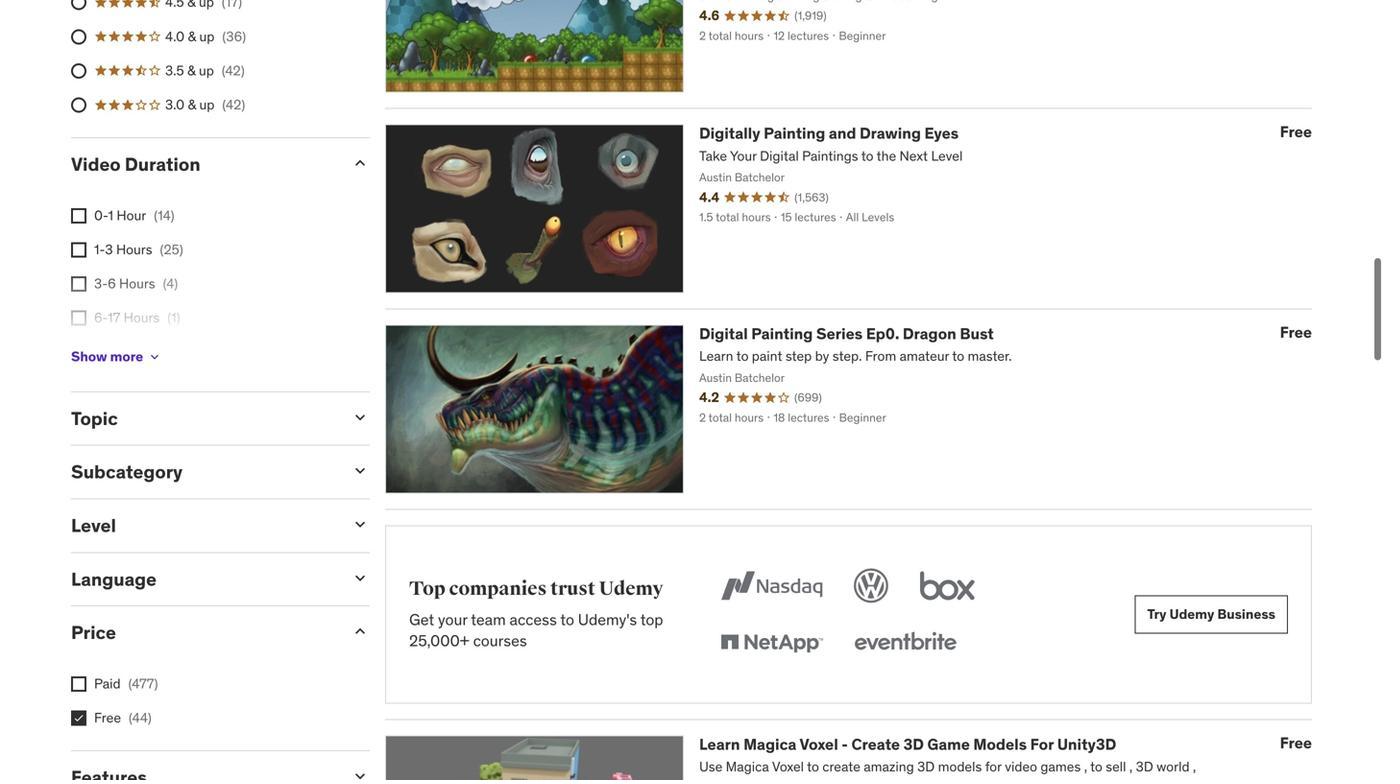 Task type: describe. For each thing, give the bounding box(es) containing it.
0-
[[94, 207, 108, 224]]

price button
[[71, 621, 335, 645]]

6-
[[94, 309, 108, 327]]

language button
[[71, 568, 335, 591]]

small image for language
[[351, 569, 370, 588]]

3.0
[[165, 96, 185, 113]]

up for 4.0 & up
[[199, 28, 215, 45]]

hour
[[117, 207, 146, 224]]

duration
[[125, 153, 200, 176]]

subcategory button
[[71, 461, 335, 484]]

ep0.
[[866, 324, 899, 344]]

your
[[438, 610, 467, 630]]

xsmall image for paid
[[71, 677, 86, 692]]

eventbrite image
[[850, 623, 960, 665]]

drawing
[[860, 124, 921, 143]]

video duration button
[[71, 153, 335, 176]]

top
[[640, 610, 663, 630]]

2 small image from the top
[[351, 767, 370, 781]]

(42) for 3.5 & up (42)
[[222, 62, 245, 79]]

bust
[[960, 324, 994, 344]]

3-6 hours (4)
[[94, 275, 178, 293]]

netapp image
[[716, 623, 827, 665]]

learn magica voxel - create 3d game models for unity3d link
[[699, 735, 1116, 755]]

get
[[409, 610, 434, 630]]

subcategory
[[71, 461, 183, 484]]

learn
[[699, 735, 740, 755]]

digitally painting and drawing eyes link
[[699, 124, 959, 143]]

to
[[560, 610, 574, 630]]

4.0
[[165, 28, 185, 45]]

6-17 hours (1)
[[94, 309, 180, 327]]

show more button
[[71, 338, 162, 376]]

1-
[[94, 241, 105, 258]]

& for 4.0
[[188, 28, 196, 45]]

hours for 3-6 hours
[[119, 275, 155, 293]]

up for 3.0 & up
[[199, 96, 215, 113]]

top companies trust udemy get your team access to udemy's top 25,000+ courses
[[409, 578, 663, 651]]

level button
[[71, 514, 335, 537]]

voxel
[[800, 735, 838, 755]]

level
[[71, 514, 116, 537]]

free for learn magica voxel - create 3d game models for unity3d
[[1280, 734, 1312, 753]]

& for 3.0
[[188, 96, 196, 113]]

box image
[[915, 565, 980, 607]]

hours for 1-3 hours
[[116, 241, 152, 258]]

learn magica voxel - create 3d game models for unity3d
[[699, 735, 1116, 755]]

3
[[105, 241, 113, 258]]

(477)
[[128, 676, 158, 693]]

17
[[108, 309, 120, 327]]

try
[[1147, 606, 1167, 623]]

3-
[[94, 275, 108, 293]]

6
[[108, 275, 116, 293]]

volkswagen image
[[850, 565, 892, 607]]

(25)
[[160, 241, 183, 258]]

topic
[[71, 407, 118, 430]]

digital painting series ep0. dragon bust link
[[699, 324, 994, 344]]

business
[[1217, 606, 1276, 623]]

for
[[1030, 735, 1054, 755]]

show more
[[71, 348, 143, 365]]

3.0 & up (42)
[[165, 96, 245, 113]]

painting for digitally
[[764, 124, 825, 143]]

video duration
[[71, 153, 200, 176]]

topic button
[[71, 407, 335, 430]]

try udemy business link
[[1135, 596, 1288, 634]]

1 horizontal spatial udemy
[[1170, 606, 1214, 623]]

3d
[[903, 735, 924, 755]]

3.5 & up (42)
[[165, 62, 245, 79]]

paid
[[94, 676, 121, 693]]

(36)
[[222, 28, 246, 45]]



Task type: locate. For each thing, give the bounding box(es) containing it.
(42) down (36)
[[222, 62, 245, 79]]

1 & from the top
[[188, 28, 196, 45]]

1 vertical spatial xsmall image
[[71, 677, 86, 692]]

3 & from the top
[[188, 96, 196, 113]]

show
[[71, 348, 107, 365]]

(1)
[[167, 309, 180, 327]]

3 small image from the top
[[351, 515, 370, 534]]

up right 3.5
[[199, 62, 214, 79]]

xsmall image left 1-
[[71, 242, 86, 258]]

0 vertical spatial small image
[[351, 462, 370, 481]]

xsmall image for 3-
[[71, 277, 86, 292]]

free for digital painting series ep0. dragon bust
[[1280, 323, 1312, 342]]

models
[[973, 735, 1027, 755]]

xsmall image for 6-
[[71, 311, 86, 326]]

up
[[199, 28, 215, 45], [199, 62, 214, 79], [199, 96, 215, 113]]

4 small image from the top
[[351, 569, 370, 588]]

udemy's
[[578, 610, 637, 630]]

hours right 3
[[116, 241, 152, 258]]

0 vertical spatial painting
[[764, 124, 825, 143]]

painting for digital
[[751, 324, 813, 344]]

language
[[71, 568, 156, 591]]

udemy up top
[[599, 578, 663, 601]]

game
[[927, 735, 970, 755]]

2 small image from the top
[[351, 408, 370, 427]]

xsmall image left 3-
[[71, 277, 86, 292]]

xsmall image left the 6-
[[71, 311, 86, 326]]

1 vertical spatial &
[[187, 62, 196, 79]]

team
[[471, 610, 506, 630]]

hours right the 17
[[124, 309, 160, 327]]

2 vertical spatial xsmall image
[[71, 711, 86, 727]]

hours
[[116, 241, 152, 258], [119, 275, 155, 293], [124, 309, 160, 327], [118, 344, 154, 361]]

small image
[[351, 154, 370, 173], [351, 408, 370, 427], [351, 515, 370, 534], [351, 569, 370, 588], [351, 622, 370, 642]]

dragon
[[903, 324, 956, 344]]

small image
[[351, 462, 370, 481], [351, 767, 370, 781]]

2 vertical spatial up
[[199, 96, 215, 113]]

17+
[[94, 344, 115, 361]]

up left (36)
[[199, 28, 215, 45]]

xsmall image inside 'show more' "button"
[[147, 350, 162, 365]]

25,000+
[[409, 632, 469, 651]]

1 small image from the top
[[351, 154, 370, 173]]

(42) for 3.0 & up (42)
[[222, 96, 245, 113]]

0 horizontal spatial udemy
[[599, 578, 663, 601]]

2 & from the top
[[187, 62, 196, 79]]

(44)
[[129, 710, 152, 727]]

try udemy business
[[1147, 606, 1276, 623]]

udemy right try
[[1170, 606, 1214, 623]]

1 vertical spatial up
[[199, 62, 214, 79]]

hours right 17+
[[118, 344, 154, 361]]

& for 3.5
[[187, 62, 196, 79]]

xsmall image left paid
[[71, 677, 86, 692]]

eyes
[[924, 124, 959, 143]]

1-3 hours (25)
[[94, 241, 183, 258]]

0 vertical spatial xsmall image
[[71, 208, 86, 224]]

3.5
[[165, 62, 184, 79]]

digital painting series ep0. dragon bust
[[699, 324, 994, 344]]

(4)
[[163, 275, 178, 293]]

free
[[1280, 122, 1312, 142], [1280, 323, 1312, 342], [94, 710, 121, 727], [1280, 734, 1312, 753]]

xsmall image for 0-
[[71, 208, 86, 224]]

hours right 6
[[119, 275, 155, 293]]

2 vertical spatial &
[[188, 96, 196, 113]]

udemy inside top companies trust udemy get your team access to udemy's top 25,000+ courses
[[599, 578, 663, 601]]

free (44)
[[94, 710, 152, 727]]

more
[[110, 348, 143, 365]]

1 vertical spatial small image
[[351, 767, 370, 781]]

(42) down 3.5 & up (42)
[[222, 96, 245, 113]]

xsmall image right the more
[[147, 350, 162, 365]]

1 vertical spatial udemy
[[1170, 606, 1214, 623]]

small image for topic
[[351, 408, 370, 427]]

1 xsmall image from the top
[[71, 208, 86, 224]]

hours for 6-17 hours
[[124, 309, 160, 327]]

magica
[[743, 735, 797, 755]]

digital
[[699, 324, 748, 344]]

2 xsmall image from the top
[[71, 677, 86, 692]]

0 vertical spatial &
[[188, 28, 196, 45]]

0-1 hour (14)
[[94, 207, 174, 224]]

xsmall image left free (44)
[[71, 711, 86, 727]]

companies
[[449, 578, 547, 601]]

xsmall image
[[71, 242, 86, 258], [71, 277, 86, 292], [71, 311, 86, 326], [147, 350, 162, 365]]

up for 3.5 & up
[[199, 62, 214, 79]]

& right 3.5
[[187, 62, 196, 79]]

painting
[[764, 124, 825, 143], [751, 324, 813, 344]]

digitally
[[699, 124, 760, 143]]

2 up from the top
[[199, 62, 214, 79]]

and
[[829, 124, 856, 143]]

xsmall image for free
[[71, 711, 86, 727]]

1 vertical spatial (42)
[[222, 96, 245, 113]]

1 vertical spatial painting
[[751, 324, 813, 344]]

xsmall image
[[71, 208, 86, 224], [71, 677, 86, 692], [71, 711, 86, 727]]

create
[[851, 735, 900, 755]]

0 vertical spatial up
[[199, 28, 215, 45]]

0 vertical spatial (42)
[[222, 62, 245, 79]]

xsmall image for 1-
[[71, 242, 86, 258]]

3 up from the top
[[199, 96, 215, 113]]

& right 3.0
[[188, 96, 196, 113]]

17+ hours
[[94, 344, 154, 361]]

courses
[[473, 632, 527, 651]]

1
[[108, 207, 113, 224]]

small image for level
[[351, 515, 370, 534]]

nasdaq image
[[716, 565, 827, 607]]

paid (477)
[[94, 676, 158, 693]]

& right the 4.0
[[188, 28, 196, 45]]

free for digitally painting and drawing eyes
[[1280, 122, 1312, 142]]

top
[[409, 578, 445, 601]]

series
[[816, 324, 863, 344]]

painting left and
[[764, 124, 825, 143]]

(14)
[[154, 207, 174, 224]]

udemy
[[599, 578, 663, 601], [1170, 606, 1214, 623]]

3 xsmall image from the top
[[71, 711, 86, 727]]

5 small image from the top
[[351, 622, 370, 642]]

1 up from the top
[[199, 28, 215, 45]]

access
[[510, 610, 557, 630]]

4.0 & up (36)
[[165, 28, 246, 45]]

price
[[71, 621, 116, 645]]

0 vertical spatial udemy
[[599, 578, 663, 601]]

xsmall image left 0-
[[71, 208, 86, 224]]

unity3d
[[1057, 735, 1116, 755]]

video
[[71, 153, 121, 176]]

&
[[188, 28, 196, 45], [187, 62, 196, 79], [188, 96, 196, 113]]

1 small image from the top
[[351, 462, 370, 481]]

trust
[[550, 578, 595, 601]]

(42)
[[222, 62, 245, 79], [222, 96, 245, 113]]

-
[[842, 735, 848, 755]]

painting left series on the top
[[751, 324, 813, 344]]

small image for video duration
[[351, 154, 370, 173]]

small image for price
[[351, 622, 370, 642]]

digitally painting and drawing eyes
[[699, 124, 959, 143]]

up right 3.0
[[199, 96, 215, 113]]



Task type: vqa. For each thing, say whether or not it's contained in the screenshot.
fourth small icon from the bottom
yes



